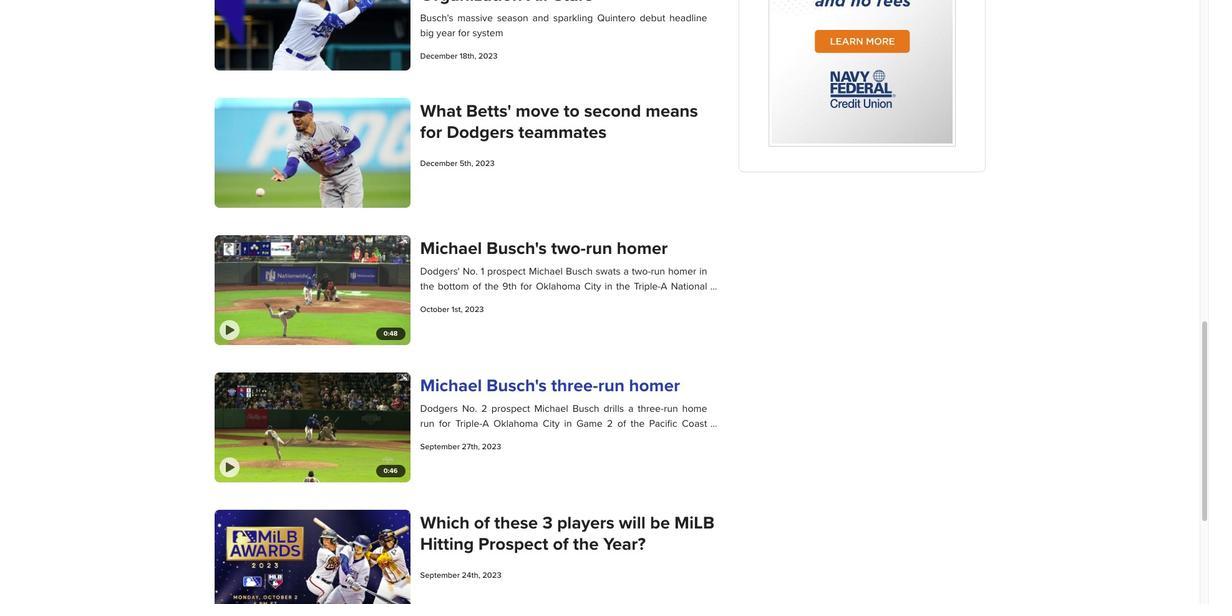 Task type: describe. For each thing, give the bounding box(es) containing it.
for inside what betts' move to second means for dodgers teammates
[[420, 122, 443, 143]]

of inside the michael busch's three-run homer dodgers no. 2 prospect michael busch drills a three-run home run for triple-a oklahoma city in game 2 of the pacific coast league finals september 27th, 2023
[[618, 418, 627, 430]]

betts'
[[467, 101, 512, 122]]

hitting
[[420, 534, 474, 555]]

second
[[585, 101, 642, 122]]

finals
[[456, 433, 481, 445]]

of inside 'michael busch's two-run homer dodgers' no. 1 prospect michael busch swats a two-run homer in the bottom of the 9th for oklahoma city in the triple-a national championship october 1st, 2023'
[[473, 280, 481, 293]]

game
[[577, 418, 603, 430]]

milb
[[675, 513, 715, 534]]

december 18th, 2023
[[420, 51, 498, 61]]

the down dodgers'
[[420, 280, 435, 293]]

2023 for 5th,
[[476, 159, 495, 169]]

1 vertical spatial in
[[605, 280, 613, 293]]

year?
[[604, 534, 646, 555]]

september inside the michael busch's three-run homer dodgers no. 2 prospect michael busch drills a three-run home run for triple-a oklahoma city in game 2 of the pacific coast league finals september 27th, 2023
[[420, 442, 460, 452]]

league
[[420, 433, 453, 445]]

what betts' move to second means for dodgers teammates image
[[214, 98, 411, 208]]

3
[[543, 513, 553, 534]]

here are the 2023 dodgers organization all-stars image
[[214, 0, 411, 71]]

24th,
[[462, 571, 481, 581]]

debut
[[640, 12, 666, 24]]

dodgers inside what betts' move to second means for dodgers teammates
[[447, 122, 514, 143]]

2023 for 24th,
[[483, 571, 502, 581]]

0 vertical spatial in
[[700, 265, 708, 278]]

bottom
[[438, 280, 469, 293]]

city inside the michael busch's three-run homer dodgers no. 2 prospect michael busch drills a three-run home run for triple-a oklahoma city in game 2 of the pacific coast league finals september 27th, 2023
[[543, 418, 560, 430]]

a inside 'michael busch's two-run homer dodgers' no. 1 prospect michael busch swats a two-run homer in the bottom of the 9th for oklahoma city in the triple-a national championship october 1st, 2023'
[[661, 280, 668, 293]]

busch's inside busch's massive season and sparkling quintero debut headline big year for system
[[420, 12, 454, 24]]

homer for michael busch's two-run homer
[[617, 238, 668, 259]]

a for three-
[[629, 403, 634, 415]]

which of these 3 players will be milb hitting prospect of the year?
[[420, 513, 715, 555]]

1 horizontal spatial three-
[[638, 403, 664, 415]]

michael busch's three-run homer dodgers no. 2 prospect michael busch drills a three-run home run for triple-a oklahoma city in game 2 of the pacific coast league finals september 27th, 2023
[[420, 375, 708, 452]]

move
[[516, 101, 560, 122]]

home
[[683, 403, 708, 415]]

pacific
[[650, 418, 678, 430]]

9th
[[503, 280, 517, 293]]

and
[[533, 12, 549, 24]]

run up pacific
[[664, 403, 679, 415]]

system
[[473, 27, 504, 39]]

december 5th, 2023
[[420, 159, 495, 169]]

run right "swats"
[[651, 265, 666, 278]]

players
[[558, 513, 615, 534]]

what betts' move to second means for dodgers teammates
[[420, 101, 699, 143]]

which
[[420, 513, 470, 534]]

0:48
[[384, 330, 398, 338]]

0 vertical spatial two-
[[552, 238, 586, 259]]

of left the these
[[474, 513, 490, 534]]

run up drills
[[599, 375, 625, 396]]

october
[[420, 305, 450, 315]]

coast
[[682, 418, 708, 430]]

busch's massive season and sparkling quintero debut headline big year for system
[[420, 12, 708, 39]]

2023 inside the michael busch's three-run homer dodgers no. 2 prospect michael busch drills a three-run home run for triple-a oklahoma city in game 2 of the pacific coast league finals september 27th, 2023
[[482, 442, 501, 452]]

september 24th, 2023
[[420, 571, 502, 581]]

the left 9th
[[485, 280, 499, 293]]

swats
[[596, 265, 621, 278]]

advertisement element
[[769, 0, 956, 147]]

quintero
[[598, 12, 636, 24]]

busch for two-
[[566, 265, 593, 278]]

to
[[564, 101, 580, 122]]

a for two-
[[624, 265, 629, 278]]

for inside 'michael busch's two-run homer dodgers' no. 1 prospect michael busch swats a two-run homer in the bottom of the 9th for oklahoma city in the triple-a national championship october 1st, 2023'
[[521, 280, 533, 293]]

18th,
[[460, 51, 477, 61]]

teammates
[[519, 122, 607, 143]]

busch's for michael busch's two-run homer
[[487, 238, 547, 259]]

oklahoma inside the michael busch's three-run homer dodgers no. 2 prospect michael busch drills a three-run home run for triple-a oklahoma city in game 2 of the pacific coast league finals september 27th, 2023
[[494, 418, 539, 430]]



Task type: locate. For each thing, give the bounding box(es) containing it.
a inside the michael busch's three-run homer dodgers no. 2 prospect michael busch drills a three-run home run for triple-a oklahoma city in game 2 of the pacific coast league finals september 27th, 2023
[[629, 403, 634, 415]]

busch inside the michael busch's three-run homer dodgers no. 2 prospect michael busch drills a three-run home run for triple-a oklahoma city in game 2 of the pacific coast league finals september 27th, 2023
[[573, 403, 600, 415]]

for up league
[[439, 418, 451, 430]]

0 vertical spatial december
[[420, 51, 458, 61]]

december down the year on the left of page
[[420, 51, 458, 61]]

0 vertical spatial busch's
[[420, 12, 454, 24]]

dodgers inside the michael busch's three-run homer dodgers no. 2 prospect michael busch drills a three-run home run for triple-a oklahoma city in game 2 of the pacific coast league finals september 27th, 2023
[[420, 403, 458, 415]]

2 horizontal spatial in
[[700, 265, 708, 278]]

0:46
[[384, 467, 398, 475]]

no. up finals
[[462, 403, 477, 415]]

1 horizontal spatial 2
[[608, 418, 613, 430]]

1st,
[[452, 305, 463, 315]]

1 horizontal spatial two-
[[632, 265, 651, 278]]

prospect inside the michael busch's three-run homer dodgers no. 2 prospect michael busch drills a three-run home run for triple-a oklahoma city in game 2 of the pacific coast league finals september 27th, 2023
[[492, 403, 530, 415]]

0 vertical spatial prospect
[[488, 265, 526, 278]]

of down drills
[[618, 418, 627, 430]]

the down "swats"
[[617, 280, 631, 293]]

be
[[651, 513, 670, 534]]

season
[[497, 12, 529, 24]]

in up national
[[700, 265, 708, 278]]

1 september from the top
[[420, 442, 460, 452]]

a inside the michael busch's three-run homer dodgers no. 2 prospect michael busch drills a three-run home run for triple-a oklahoma city in game 2 of the pacific coast league finals september 27th, 2023
[[483, 418, 489, 430]]

0 horizontal spatial 2
[[482, 403, 488, 415]]

national
[[671, 280, 708, 293]]

championship
[[420, 295, 483, 308]]

a
[[624, 265, 629, 278], [629, 403, 634, 415]]

0 vertical spatial busch
[[566, 265, 593, 278]]

1 vertical spatial homer
[[669, 265, 697, 278]]

no.
[[463, 265, 478, 278], [462, 403, 477, 415]]

three-
[[552, 375, 599, 396], [638, 403, 664, 415]]

busch's for michael busch's three-run homer
[[487, 375, 547, 396]]

headline
[[670, 12, 708, 24]]

the
[[420, 280, 435, 293], [485, 280, 499, 293], [617, 280, 631, 293], [631, 418, 645, 430], [573, 534, 599, 555]]

1 vertical spatial three-
[[638, 403, 664, 415]]

for inside the michael busch's three-run homer dodgers no. 2 prospect michael busch drills a three-run home run for triple-a oklahoma city in game 2 of the pacific coast league finals september 27th, 2023
[[439, 418, 451, 430]]

1 vertical spatial september
[[420, 571, 460, 581]]

run
[[586, 238, 613, 259], [651, 265, 666, 278], [599, 375, 625, 396], [664, 403, 679, 415], [420, 418, 435, 430]]

1 vertical spatial a
[[483, 418, 489, 430]]

0 vertical spatial three-
[[552, 375, 599, 396]]

homer up pacific
[[630, 375, 681, 396]]

2 vertical spatial in
[[565, 418, 572, 430]]

0 horizontal spatial in
[[565, 418, 572, 430]]

0 horizontal spatial two-
[[552, 238, 586, 259]]

city down "swats"
[[585, 280, 602, 293]]

the left year?
[[573, 534, 599, 555]]

2023 for 18th,
[[479, 51, 498, 61]]

busch's inside 'michael busch's two-run homer dodgers' no. 1 prospect michael busch swats a two-run homer in the bottom of the 9th for oklahoma city in the triple-a national championship october 1st, 2023'
[[487, 238, 547, 259]]

december for december 18th, 2023
[[420, 51, 458, 61]]

dodgers up league
[[420, 403, 458, 415]]

1 vertical spatial triple-
[[456, 418, 483, 430]]

dodgers'
[[420, 265, 460, 278]]

busch
[[566, 265, 593, 278], [573, 403, 600, 415]]

1
[[481, 265, 485, 278]]

year
[[437, 27, 456, 39]]

in down "swats"
[[605, 280, 613, 293]]

triple-
[[634, 280, 661, 293], [456, 418, 483, 430]]

in left game at the bottom left of the page
[[565, 418, 572, 430]]

busch's inside the michael busch's three-run homer dodgers no. 2 prospect michael busch drills a three-run home run for triple-a oklahoma city in game 2 of the pacific coast league finals september 27th, 2023
[[487, 375, 547, 396]]

1 horizontal spatial a
[[661, 280, 668, 293]]

no. inside the michael busch's three-run homer dodgers no. 2 prospect michael busch drills a three-run home run for triple-a oklahoma city in game 2 of the pacific coast league finals september 27th, 2023
[[462, 403, 477, 415]]

of right 3
[[553, 534, 569, 555]]

0 vertical spatial 2
[[482, 403, 488, 415]]

1 vertical spatial no.
[[462, 403, 477, 415]]

run up "swats"
[[586, 238, 613, 259]]

a right "swats"
[[624, 265, 629, 278]]

two-
[[552, 238, 586, 259], [632, 265, 651, 278]]

0 horizontal spatial three-
[[552, 375, 599, 396]]

0 vertical spatial no.
[[463, 265, 478, 278]]

of down 1
[[473, 280, 481, 293]]

2023 right 27th,
[[482, 442, 501, 452]]

prospect for three-
[[492, 403, 530, 415]]

michael
[[420, 238, 482, 259], [529, 265, 563, 278], [420, 375, 482, 396], [535, 403, 569, 415]]

0 vertical spatial dodgers
[[447, 122, 514, 143]]

0 horizontal spatial a
[[483, 418, 489, 430]]

a inside 'michael busch's two-run homer dodgers' no. 1 prospect michael busch swats a two-run homer in the bottom of the 9th for oklahoma city in the triple-a national championship october 1st, 2023'
[[624, 265, 629, 278]]

for right the year on the left of page
[[458, 27, 470, 39]]

for right 9th
[[521, 280, 533, 293]]

1 vertical spatial prospect
[[492, 403, 530, 415]]

city
[[585, 280, 602, 293], [543, 418, 560, 430]]

no. left 1
[[463, 265, 478, 278]]

1 vertical spatial 2
[[608, 418, 613, 430]]

of
[[473, 280, 481, 293], [618, 418, 627, 430], [474, 513, 490, 534], [553, 534, 569, 555]]

2 vertical spatial homer
[[630, 375, 681, 396]]

september
[[420, 442, 460, 452], [420, 571, 460, 581]]

massive
[[458, 12, 493, 24]]

1 vertical spatial two-
[[632, 265, 651, 278]]

what
[[420, 101, 462, 122]]

michael busch drills a three-run home run to left image
[[214, 373, 411, 483]]

1 december from the top
[[420, 51, 458, 61]]

drills
[[604, 403, 624, 415]]

2
[[482, 403, 488, 415], [608, 418, 613, 430]]

0 horizontal spatial city
[[543, 418, 560, 430]]

1 vertical spatial oklahoma
[[494, 418, 539, 430]]

will
[[619, 513, 646, 534]]

the left pacific
[[631, 418, 645, 430]]

the inside which of these 3 players will be milb hitting prospect of the year?
[[573, 534, 599, 555]]

1 horizontal spatial city
[[585, 280, 602, 293]]

0 horizontal spatial triple-
[[456, 418, 483, 430]]

triple- left national
[[634, 280, 661, 293]]

triple- inside the michael busch's three-run homer dodgers no. 2 prospect michael busch drills a three-run home run for triple-a oklahoma city in game 2 of the pacific coast league finals september 27th, 2023
[[456, 418, 483, 430]]

dodgers
[[447, 122, 514, 143], [420, 403, 458, 415]]

dodgers up the 5th,
[[447, 122, 514, 143]]

for up december 5th, 2023
[[420, 122, 443, 143]]

for inside busch's massive season and sparkling quintero debut headline big year for system
[[458, 27, 470, 39]]

busch inside 'michael busch's two-run homer dodgers' no. 1 prospect michael busch swats a two-run homer in the bottom of the 9th for oklahoma city in the triple-a national championship october 1st, 2023'
[[566, 265, 593, 278]]

2023 right 18th,
[[479, 51, 498, 61]]

1 horizontal spatial in
[[605, 280, 613, 293]]

december
[[420, 51, 458, 61], [420, 159, 458, 169]]

three- up game at the bottom left of the page
[[552, 375, 599, 396]]

big
[[420, 27, 434, 39]]

2 september from the top
[[420, 571, 460, 581]]

september left 27th,
[[420, 442, 460, 452]]

prospect inside 'michael busch's two-run homer dodgers' no. 1 prospect michael busch swats a two-run homer in the bottom of the 9th for oklahoma city in the triple-a national championship october 1st, 2023'
[[488, 265, 526, 278]]

1 vertical spatial dodgers
[[420, 403, 458, 415]]

means
[[646, 101, 699, 122]]

0 vertical spatial september
[[420, 442, 460, 452]]

september left 24th,
[[420, 571, 460, 581]]

prospect for two-
[[488, 265, 526, 278]]

oklahoma inside 'michael busch's two-run homer dodgers' no. 1 prospect michael busch swats a two-run homer in the bottom of the 9th for oklahoma city in the triple-a national championship october 1st, 2023'
[[536, 280, 581, 293]]

a
[[661, 280, 668, 293], [483, 418, 489, 430]]

three- up pacific
[[638, 403, 664, 415]]

city inside 'michael busch's two-run homer dodgers' no. 1 prospect michael busch swats a two-run homer in the bottom of the 9th for oklahoma city in the triple-a national championship october 1st, 2023'
[[585, 280, 602, 293]]

michael busch's two-run homer dodgers' no. 1 prospect michael busch swats a two-run homer in the bottom of the 9th for oklahoma city in the triple-a national championship october 1st, 2023
[[420, 238, 708, 315]]

these
[[495, 513, 538, 534]]

triple- up finals
[[456, 418, 483, 430]]

2023 right 24th,
[[483, 571, 502, 581]]

1 vertical spatial busch
[[573, 403, 600, 415]]

2023 right 1st,
[[465, 305, 484, 315]]

1 vertical spatial december
[[420, 159, 458, 169]]

2023 right the 5th,
[[476, 159, 495, 169]]

homer up national
[[669, 265, 697, 278]]

december for december 5th, 2023
[[420, 159, 458, 169]]

sparkling
[[554, 12, 593, 24]]

5th,
[[460, 159, 474, 169]]

homer inside the michael busch's three-run homer dodgers no. 2 prospect michael busch drills a three-run home run for triple-a oklahoma city in game 2 of the pacific coast league finals september 27th, 2023
[[630, 375, 681, 396]]

a right drills
[[629, 403, 634, 415]]

1 horizontal spatial triple-
[[634, 280, 661, 293]]

homer up "swats"
[[617, 238, 668, 259]]

0 vertical spatial a
[[661, 280, 668, 293]]

run up league
[[420, 418, 435, 430]]

dodgers top prospect michael busch hits a two-run hr image
[[214, 235, 411, 345]]

december left the 5th,
[[420, 159, 458, 169]]

0 vertical spatial a
[[624, 265, 629, 278]]

in inside the michael busch's three-run homer dodgers no. 2 prospect michael busch drills a three-run home run for triple-a oklahoma city in game 2 of the pacific coast league finals september 27th, 2023
[[565, 418, 572, 430]]

prospect
[[488, 265, 526, 278], [492, 403, 530, 415]]

in
[[700, 265, 708, 278], [605, 280, 613, 293], [565, 418, 572, 430]]

oklahoma
[[536, 280, 581, 293], [494, 418, 539, 430]]

homer
[[617, 238, 668, 259], [669, 265, 697, 278], [630, 375, 681, 396]]

the inside the michael busch's three-run homer dodgers no. 2 prospect michael busch drills a three-run home run for triple-a oklahoma city in game 2 of the pacific coast league finals september 27th, 2023
[[631, 418, 645, 430]]

no. inside 'michael busch's two-run homer dodgers' no. 1 prospect michael busch swats a two-run homer in the bottom of the 9th for oklahoma city in the triple-a national championship october 1st, 2023'
[[463, 265, 478, 278]]

busch left "swats"
[[566, 265, 593, 278]]

0 vertical spatial homer
[[617, 238, 668, 259]]

which of these 3 players will be milb hitting prospect of the year? image
[[214, 510, 411, 604]]

2023 inside 'michael busch's two-run homer dodgers' no. 1 prospect michael busch swats a two-run homer in the bottom of the 9th for oklahoma city in the triple-a national championship october 1st, 2023'
[[465, 305, 484, 315]]

2 vertical spatial busch's
[[487, 375, 547, 396]]

1 vertical spatial a
[[629, 403, 634, 415]]

27th,
[[462, 442, 480, 452]]

triple- inside 'michael busch's two-run homer dodgers' no. 1 prospect michael busch swats a two-run homer in the bottom of the 9th for oklahoma city in the triple-a national championship october 1st, 2023'
[[634, 280, 661, 293]]

1 vertical spatial city
[[543, 418, 560, 430]]

2023
[[479, 51, 498, 61], [476, 159, 495, 169], [465, 305, 484, 315], [482, 442, 501, 452], [483, 571, 502, 581]]

2 december from the top
[[420, 159, 458, 169]]

prospect
[[479, 534, 549, 555]]

for
[[458, 27, 470, 39], [420, 122, 443, 143], [521, 280, 533, 293], [439, 418, 451, 430]]

0 vertical spatial oklahoma
[[536, 280, 581, 293]]

no. for michael busch's three-run homer
[[462, 403, 477, 415]]

homer for michael busch's three-run homer
[[630, 375, 681, 396]]

0 vertical spatial triple-
[[634, 280, 661, 293]]

0 vertical spatial city
[[585, 280, 602, 293]]

1 vertical spatial busch's
[[487, 238, 547, 259]]

busch up game at the bottom left of the page
[[573, 403, 600, 415]]

no. for michael busch's two-run homer
[[463, 265, 478, 278]]

busch for three-
[[573, 403, 600, 415]]

busch's
[[420, 12, 454, 24], [487, 238, 547, 259], [487, 375, 547, 396]]

city left game at the bottom left of the page
[[543, 418, 560, 430]]



Task type: vqa. For each thing, say whether or not it's contained in the screenshot.
BUSCH related to two-
yes



